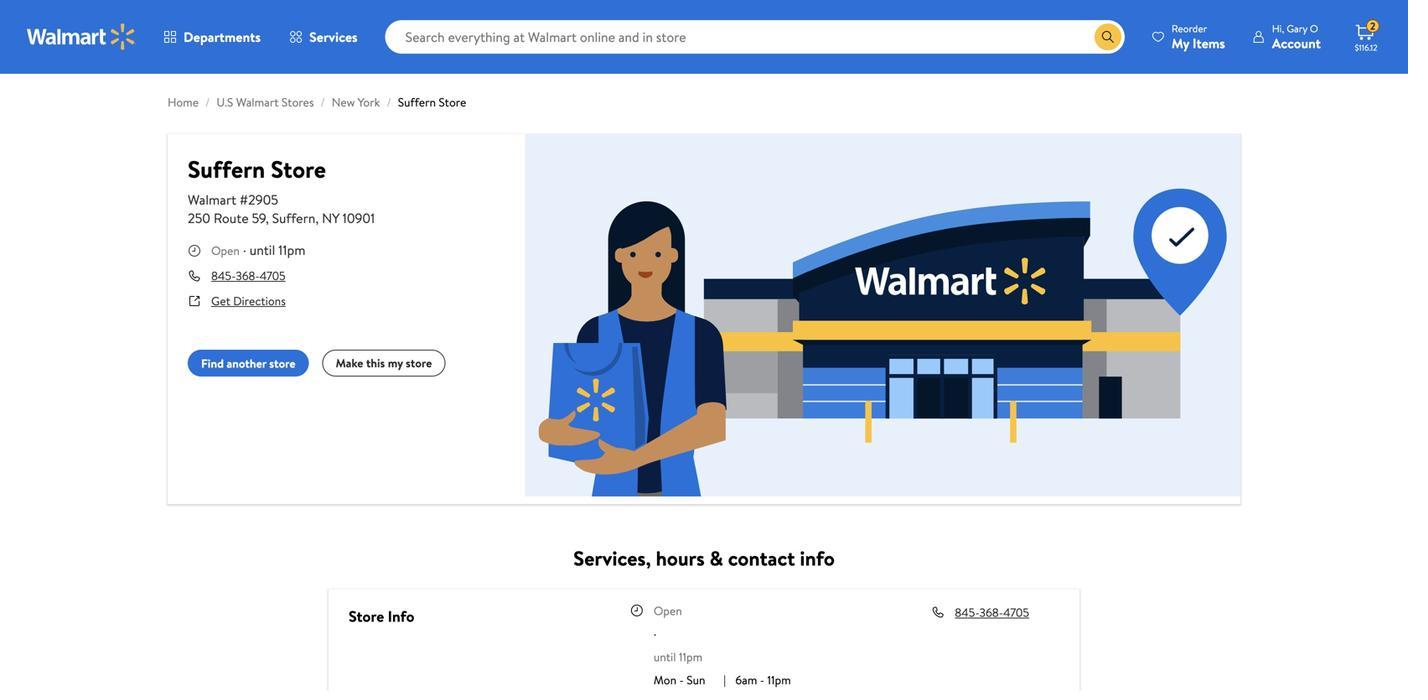 Task type: locate. For each thing, give the bounding box(es) containing it.
2 vertical spatial suffern
[[272, 209, 316, 227]]

1 vertical spatial open · until 11pm
[[654, 602, 703, 665]]

new york link
[[332, 94, 380, 110]]

home link
[[168, 94, 199, 110]]

0 vertical spatial walmart
[[236, 94, 279, 110]]

home
[[168, 94, 199, 110]]

0 vertical spatial 368-
[[236, 268, 260, 284]]

, right #
[[266, 209, 269, 227]]

0 vertical spatial open · until 11pm
[[211, 241, 306, 259]]

6am
[[736, 672, 758, 688]]

0 horizontal spatial 845-
[[211, 268, 236, 284]]

open down hours
[[654, 602, 682, 619]]

2 horizontal spatial suffern
[[398, 94, 436, 110]]

1 horizontal spatial store
[[349, 606, 384, 627]]

store right my
[[406, 355, 432, 371]]

1 horizontal spatial /
[[321, 94, 325, 110]]

250
[[188, 209, 210, 227]]

2 - from the left
[[760, 672, 765, 688]]

1 vertical spatial walmart
[[188, 190, 237, 209]]

0 vertical spatial until
[[250, 241, 275, 259]]

11pm up sun
[[679, 649, 703, 665]]

59
[[252, 209, 266, 227]]

0 vertical spatial ·
[[243, 241, 246, 259]]

845-368-4705
[[211, 268, 286, 284], [955, 604, 1030, 620]]

1 / from the left
[[206, 94, 210, 110]]

0 vertical spatial 11pm
[[279, 241, 306, 259]]

-
[[680, 672, 684, 688], [760, 672, 765, 688]]

suffern store walmart # 2905 250 route 59 , suffern , ny 10901
[[188, 153, 375, 227]]

0 vertical spatial 845-
[[211, 268, 236, 284]]

info
[[388, 606, 415, 627]]

walmart
[[236, 94, 279, 110], [188, 190, 237, 209]]

·
[[243, 241, 246, 259], [654, 626, 657, 642]]

open · until 11pm down 59
[[211, 241, 306, 259]]

1 vertical spatial 845-368-4705
[[955, 604, 1030, 620]]

2 / from the left
[[321, 94, 325, 110]]

0 vertical spatial suffern
[[398, 94, 436, 110]]

o
[[1311, 21, 1319, 36]]

walmart left #
[[188, 190, 237, 209]]

1 horizontal spatial 4705
[[1004, 604, 1030, 620]]

, left ny
[[316, 209, 319, 227]]

2905
[[248, 190, 278, 209]]

4705
[[260, 268, 286, 284], [1004, 604, 1030, 620]]

0 horizontal spatial /
[[206, 94, 210, 110]]

find
[[201, 355, 224, 371]]

1 vertical spatial 368-
[[980, 604, 1004, 620]]

$116.12
[[1356, 42, 1378, 53]]

store right another
[[269, 355, 296, 371]]

0 horizontal spatial 845-368-4705
[[211, 268, 286, 284]]

· down 'route'
[[243, 241, 246, 259]]

/ left u.s
[[206, 94, 210, 110]]

search icon image
[[1102, 30, 1115, 44]]

store inside find another store link
[[269, 355, 296, 371]]

845- for the top 845-368-4705 link
[[211, 268, 236, 284]]

ny
[[322, 209, 339, 227]]

0 vertical spatial store
[[439, 94, 467, 110]]

0 horizontal spatial ,
[[266, 209, 269, 227]]

walmart right u.s
[[236, 94, 279, 110]]

1 horizontal spatial open · until 11pm
[[654, 602, 703, 665]]

1 vertical spatial store
[[271, 153, 326, 185]]

open
[[211, 242, 240, 259], [654, 602, 682, 619]]

reorder
[[1172, 21, 1208, 36]]

- left sun
[[680, 672, 684, 688]]

2 horizontal spatial store
[[439, 94, 467, 110]]

store up 2905
[[271, 153, 326, 185]]

suffern right york
[[398, 94, 436, 110]]

open · until 11pm
[[211, 241, 306, 259], [654, 602, 703, 665]]

hours
[[656, 544, 705, 572]]

store left info
[[349, 606, 384, 627]]

1 horizontal spatial suffern
[[272, 209, 316, 227]]

1 vertical spatial 11pm
[[679, 649, 703, 665]]

directions
[[233, 293, 286, 309]]

open down 'route'
[[211, 242, 240, 259]]

0 horizontal spatial -
[[680, 672, 684, 688]]

1 horizontal spatial -
[[760, 672, 765, 688]]

- right 6am
[[760, 672, 765, 688]]

6am - 11pm
[[736, 672, 791, 688]]

store
[[406, 355, 432, 371], [269, 355, 296, 371]]

services button
[[275, 17, 372, 57]]

2 horizontal spatial /
[[387, 94, 391, 110]]

1 horizontal spatial 11pm
[[679, 649, 703, 665]]

departments button
[[149, 17, 275, 57]]

1 horizontal spatial until
[[654, 649, 676, 665]]

1 horizontal spatial ·
[[654, 626, 657, 642]]

sun
[[687, 672, 706, 688]]

until
[[250, 241, 275, 259], [654, 649, 676, 665]]

open · until 11pm up mon - sun
[[654, 602, 703, 665]]

1 vertical spatial 845-
[[955, 604, 980, 620]]

1 vertical spatial open
[[654, 602, 682, 619]]

1 horizontal spatial store
[[406, 355, 432, 371]]

368-
[[236, 268, 260, 284], [980, 604, 1004, 620]]

until down 59
[[250, 241, 275, 259]]

1 horizontal spatial ,
[[316, 209, 319, 227]]

· up the mon
[[654, 626, 657, 642]]

0 vertical spatial 4705
[[260, 268, 286, 284]]

suffern up #
[[188, 153, 265, 185]]

2
[[1371, 19, 1376, 33]]

1 horizontal spatial 845-
[[955, 604, 980, 620]]

store info
[[349, 606, 415, 627]]

another
[[227, 355, 267, 371]]

home / u.s walmart stores / new york / suffern store
[[168, 94, 467, 110]]

store inside suffern store walmart # 2905 250 route 59 , suffern , ny 10901
[[271, 153, 326, 185]]

11pm up the directions
[[279, 241, 306, 259]]

1 horizontal spatial 845-368-4705
[[955, 604, 1030, 620]]

/ left new
[[321, 94, 325, 110]]

,
[[266, 209, 269, 227], [316, 209, 319, 227]]

services, hours & contact info
[[574, 544, 835, 572]]

0 horizontal spatial store
[[271, 153, 326, 185]]

suffern store link
[[398, 94, 467, 110]]

1 horizontal spatial open
[[654, 602, 682, 619]]

store
[[439, 94, 467, 110], [271, 153, 326, 185], [349, 606, 384, 627]]

suffern right 59
[[272, 209, 316, 227]]

- for 11pm
[[760, 672, 765, 688]]

11pm right 6am
[[768, 672, 791, 688]]

store right york
[[439, 94, 467, 110]]

11pm
[[279, 241, 306, 259], [679, 649, 703, 665], [768, 672, 791, 688]]

0 vertical spatial 845-368-4705
[[211, 268, 286, 284]]

my
[[388, 355, 403, 371]]

2 horizontal spatial 11pm
[[768, 672, 791, 688]]

&
[[710, 544, 724, 572]]

make this my store button
[[322, 350, 446, 377]]

0 horizontal spatial store
[[269, 355, 296, 371]]

0 horizontal spatial ·
[[243, 241, 246, 259]]

get directions
[[211, 293, 286, 309]]

1 vertical spatial suffern
[[188, 153, 265, 185]]

find another store link
[[188, 350, 309, 377]]

services
[[310, 28, 358, 46]]

845-368-4705 link
[[211, 268, 286, 284], [955, 604, 1037, 620]]

suffern
[[398, 94, 436, 110], [188, 153, 265, 185], [272, 209, 316, 227]]

1 horizontal spatial 845-368-4705 link
[[955, 604, 1037, 620]]

until up the mon
[[654, 649, 676, 665]]

0 horizontal spatial 845-368-4705 link
[[211, 268, 286, 284]]

account
[[1273, 34, 1322, 52]]

1 - from the left
[[680, 672, 684, 688]]

get
[[211, 293, 231, 309]]

my
[[1172, 34, 1190, 52]]

mon
[[654, 672, 677, 688]]

0 horizontal spatial 368-
[[236, 268, 260, 284]]

/ right york
[[387, 94, 391, 110]]

/
[[206, 94, 210, 110], [321, 94, 325, 110], [387, 94, 391, 110]]

845-
[[211, 268, 236, 284], [955, 604, 980, 620]]

0 horizontal spatial open
[[211, 242, 240, 259]]

2 vertical spatial 11pm
[[768, 672, 791, 688]]

0 horizontal spatial suffern
[[188, 153, 265, 185]]



Task type: describe. For each thing, give the bounding box(es) containing it.
845-368-4705 for bottom 845-368-4705 link
[[955, 604, 1030, 620]]

3 / from the left
[[387, 94, 391, 110]]

#
[[240, 190, 248, 209]]

walmart image
[[27, 23, 136, 50]]

store inside make this my store button
[[406, 355, 432, 371]]

0 horizontal spatial 11pm
[[279, 241, 306, 259]]

1 , from the left
[[266, 209, 269, 227]]

2 vertical spatial store
[[349, 606, 384, 627]]

find another store
[[201, 355, 296, 371]]

845- for bottom 845-368-4705 link
[[955, 604, 980, 620]]

gary
[[1287, 21, 1308, 36]]

make
[[336, 355, 364, 371]]

suffern for /
[[398, 94, 436, 110]]

hi,
[[1273, 21, 1285, 36]]

info
[[800, 544, 835, 572]]

york
[[358, 94, 380, 110]]

u.s
[[217, 94, 233, 110]]

1 vertical spatial 4705
[[1004, 604, 1030, 620]]

store location on map image
[[526, 134, 1241, 497]]

0 vertical spatial open
[[211, 242, 240, 259]]

u.s walmart stores link
[[217, 94, 314, 110]]

contact
[[728, 544, 796, 572]]

0 horizontal spatial open · until 11pm
[[211, 241, 306, 259]]

hi, gary o account
[[1273, 21, 1322, 52]]

departments
[[184, 28, 261, 46]]

845-368-4705 for the top 845-368-4705 link
[[211, 268, 286, 284]]

|
[[724, 672, 726, 688]]

1 vertical spatial 845-368-4705 link
[[955, 604, 1037, 620]]

0 horizontal spatial until
[[250, 241, 275, 259]]

suffern for store
[[272, 209, 316, 227]]

get directions link
[[211, 293, 286, 309]]

Walmart Site-Wide search field
[[385, 20, 1125, 54]]

1 vertical spatial ·
[[654, 626, 657, 642]]

walmart inside suffern store walmart # 2905 250 route 59 , suffern , ny 10901
[[188, 190, 237, 209]]

1 horizontal spatial 368-
[[980, 604, 1004, 620]]

new
[[332, 94, 355, 110]]

items
[[1193, 34, 1226, 52]]

- for sun
[[680, 672, 684, 688]]

1 vertical spatial until
[[654, 649, 676, 665]]

reorder my items
[[1172, 21, 1226, 52]]

services,
[[574, 544, 651, 572]]

make this my store
[[336, 355, 432, 371]]

Search search field
[[385, 20, 1125, 54]]

2 , from the left
[[316, 209, 319, 227]]

stores
[[282, 94, 314, 110]]

0 vertical spatial 845-368-4705 link
[[211, 268, 286, 284]]

0 horizontal spatial 4705
[[260, 268, 286, 284]]

10901
[[343, 209, 375, 227]]

this
[[366, 355, 385, 371]]

route
[[214, 209, 249, 227]]

mon - sun
[[654, 672, 706, 688]]



Task type: vqa. For each thing, say whether or not it's contained in the screenshot.
restrictions
no



